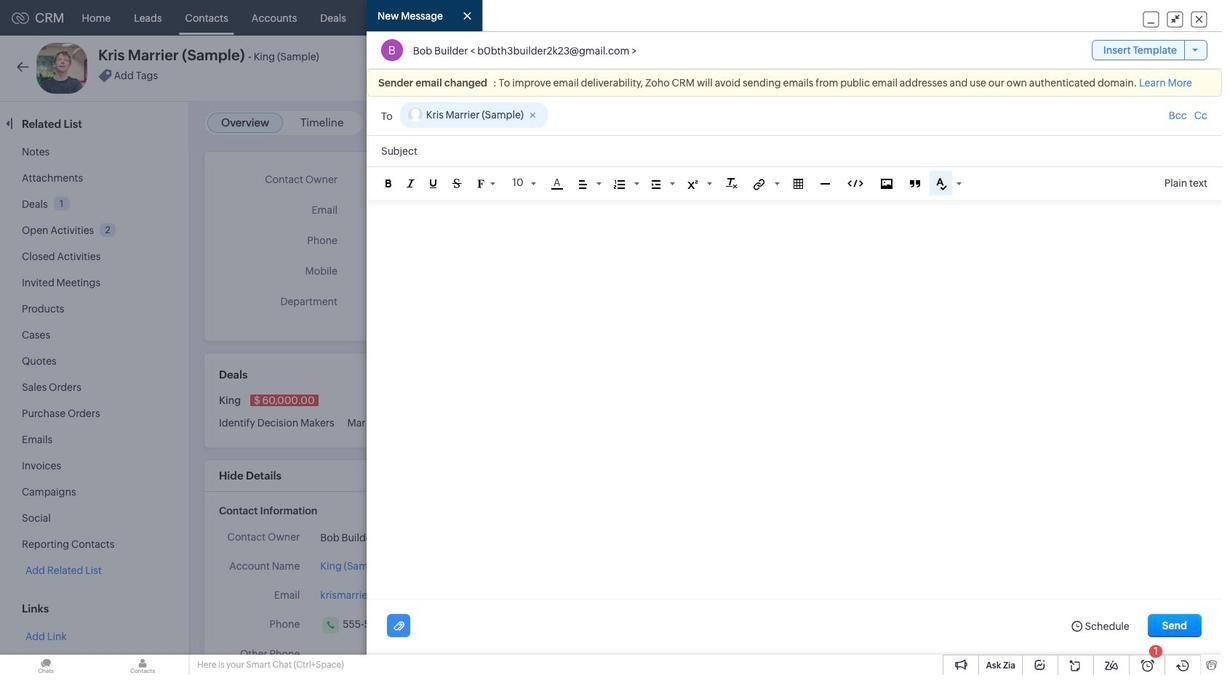 Task type: vqa. For each thing, say whether or not it's contained in the screenshot.
Profile element
no



Task type: describe. For each thing, give the bounding box(es) containing it.
search element
[[1002, 0, 1032, 36]]

contacts image
[[97, 656, 188, 676]]

create menu element
[[966, 0, 1002, 35]]

logo image
[[12, 12, 29, 24]]

list image
[[614, 180, 625, 189]]

links image
[[754, 179, 765, 190]]

next record image
[[1190, 64, 1199, 73]]

create menu image
[[975, 9, 993, 27]]

search image
[[1011, 12, 1023, 24]]



Task type: locate. For each thing, give the bounding box(es) containing it.
Subject text field
[[367, 136, 1222, 167]]

script image
[[687, 180, 697, 189]]

chats image
[[0, 656, 92, 676]]

alignment image
[[579, 180, 587, 189]]

indent image
[[652, 180, 660, 189]]

spell check image
[[936, 178, 947, 191]]



